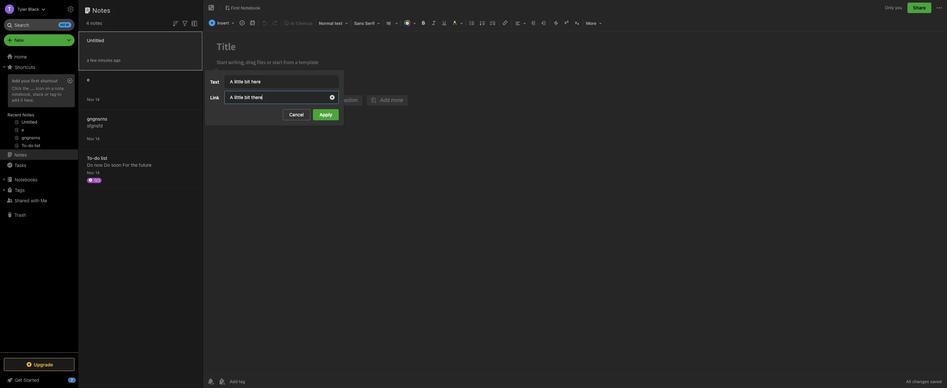 Task type: vqa. For each thing, say whether or not it's contained in the screenshot.
sort FIELD
no



Task type: describe. For each thing, give the bounding box(es) containing it.
sans serif
[[354, 21, 375, 26]]

it
[[20, 97, 23, 103]]

few
[[90, 58, 97, 63]]

Add tag field
[[229, 379, 278, 384]]

now
[[94, 162, 103, 168]]

tree containing home
[[0, 51, 78, 352]]

changes
[[913, 379, 930, 384]]

all changes saved
[[907, 379, 943, 384]]

on
[[45, 86, 50, 91]]

more actions image
[[936, 4, 944, 12]]

your
[[21, 78, 30, 83]]

shortcuts button
[[0, 62, 78, 72]]

strikethrough image
[[552, 18, 561, 27]]

first
[[231, 5, 240, 10]]

or
[[45, 92, 49, 97]]

upgrade
[[34, 362, 53, 367]]

note window element
[[203, 0, 948, 388]]

2 vertical spatial notes
[[14, 152, 27, 157]]

Font color field
[[402, 18, 418, 28]]

1 do from the left
[[87, 162, 93, 168]]

0 vertical spatial the
[[23, 86, 29, 91]]

share button
[[908, 3, 932, 13]]

only you
[[886, 5, 903, 10]]

3 nov from the top
[[87, 170, 94, 175]]

new
[[14, 37, 24, 43]]

minutes
[[98, 58, 113, 63]]

new search field
[[9, 19, 71, 31]]

2 nov from the top
[[87, 136, 94, 141]]

stack
[[33, 92, 44, 97]]

shared
[[14, 198, 29, 203]]

ago
[[114, 58, 121, 63]]

7
[[71, 378, 73, 382]]

trash link
[[0, 210, 78, 220]]

saved
[[931, 379, 943, 384]]

calendar event image
[[248, 18, 257, 27]]

for
[[123, 162, 130, 168]]

e
[[87, 77, 90, 82]]

superscript image
[[562, 18, 571, 27]]

2 14 from the top
[[95, 136, 100, 141]]

Note Editor text field
[[203, 31, 948, 375]]

italic image
[[430, 18, 439, 27]]

home
[[14, 54, 27, 59]]

bulleted list image
[[468, 18, 477, 27]]

icon
[[36, 86, 44, 91]]

a few minutes ago
[[87, 58, 121, 63]]

first notebook
[[231, 5, 260, 10]]

the inside the to-do list do now do soon for the future
[[131, 162, 138, 168]]

shortcut
[[40, 78, 58, 83]]

1 nov 14 from the top
[[87, 97, 100, 102]]

Add filters field
[[181, 19, 189, 27]]

Help and Learning task checklist field
[[0, 375, 78, 385]]

add filters image
[[181, 20, 189, 27]]

3 nov 14 from the top
[[87, 170, 100, 175]]

text
[[335, 21, 343, 26]]

shared with me
[[14, 198, 47, 203]]

More field
[[584, 18, 604, 28]]

tyler
[[17, 6, 27, 12]]

shortcuts
[[15, 64, 35, 70]]

...
[[30, 86, 35, 91]]

black
[[28, 6, 39, 12]]

first notebook button
[[223, 3, 263, 12]]

expand notebooks image
[[2, 177, 7, 182]]

add your first shortcut
[[12, 78, 58, 83]]

to-
[[87, 155, 94, 161]]

to-do list do now do soon for the future
[[87, 155, 152, 168]]

Account field
[[0, 3, 46, 16]]

normal
[[319, 21, 334, 26]]

Highlight field
[[450, 18, 466, 28]]

note,
[[55, 86, 65, 91]]

me
[[41, 198, 47, 203]]

new
[[60, 23, 69, 27]]

notes
[[90, 20, 102, 26]]



Task type: locate. For each thing, give the bounding box(es) containing it.
add tag image
[[218, 378, 226, 385]]

1 horizontal spatial the
[[131, 162, 138, 168]]

2 nov 14 from the top
[[87, 136, 100, 141]]

nov 14 up gngnsrns
[[87, 97, 100, 102]]

tasks button
[[0, 160, 78, 170]]

serif
[[365, 21, 375, 26]]

1 vertical spatial a
[[51, 86, 54, 91]]

numbered list image
[[478, 18, 487, 27]]

subscript image
[[573, 18, 582, 27]]

the
[[23, 86, 29, 91], [131, 162, 138, 168]]

nov 14 down sfgnsfd
[[87, 136, 100, 141]]

nov down e
[[87, 97, 94, 102]]

2 vertical spatial 14
[[95, 170, 100, 175]]

new button
[[4, 34, 75, 46]]

1 14 from the top
[[95, 97, 100, 102]]

Search text field
[[9, 19, 70, 31]]

14 up gngnsrns
[[95, 97, 100, 102]]

Insert field
[[207, 18, 237, 27]]

future
[[139, 162, 152, 168]]

14 down sfgnsfd
[[95, 136, 100, 141]]

recent
[[8, 112, 21, 117]]

nov
[[87, 97, 94, 102], [87, 136, 94, 141], [87, 170, 94, 175]]

indent image
[[529, 18, 538, 27]]

soon
[[111, 162, 122, 168]]

1 vertical spatial 14
[[95, 136, 100, 141]]

1 nov from the top
[[87, 97, 94, 102]]

0 vertical spatial a
[[87, 58, 89, 63]]

16
[[386, 21, 391, 26]]

add
[[12, 78, 20, 83]]

normal text
[[319, 21, 343, 26]]

task image
[[238, 18, 247, 27]]

Sort options field
[[172, 19, 179, 27]]

0 horizontal spatial a
[[51, 86, 54, 91]]

gngnsrns
[[87, 116, 107, 121]]

1 horizontal spatial a
[[87, 58, 89, 63]]

insert
[[217, 20, 229, 26]]

list
[[101, 155, 107, 161]]

notes up tasks
[[14, 152, 27, 157]]

View options field
[[189, 19, 198, 27]]

notebook,
[[12, 92, 32, 97]]

here.
[[24, 97, 34, 103]]

notes right recent
[[23, 112, 34, 117]]

underline image
[[440, 18, 449, 27]]

2 do from the left
[[104, 162, 110, 168]]

home link
[[0, 51, 78, 62]]

checklist image
[[489, 18, 498, 27]]

share
[[914, 5, 927, 10]]

first
[[31, 78, 39, 83]]

started
[[23, 377, 39, 383]]

nov up 0/3
[[87, 170, 94, 175]]

all
[[907, 379, 912, 384]]

do down list on the top of the page
[[104, 162, 110, 168]]

the left "..." on the left top of the page
[[23, 86, 29, 91]]

tyler black
[[17, 6, 39, 12]]

add a reminder image
[[207, 378, 215, 385]]

0 vertical spatial nov 14
[[87, 97, 100, 102]]

do
[[94, 155, 100, 161]]

group
[[0, 72, 78, 152]]

icon on a note, notebook, stack or tag to add it here.
[[12, 86, 65, 103]]

14
[[95, 97, 100, 102], [95, 136, 100, 141], [95, 170, 100, 175]]

tasks
[[14, 162, 26, 168]]

tree
[[0, 51, 78, 352]]

1 vertical spatial notes
[[23, 112, 34, 117]]

4
[[86, 20, 89, 26]]

notebooks
[[15, 177, 38, 182]]

with
[[31, 198, 39, 203]]

notes
[[93, 7, 111, 14], [23, 112, 34, 117], [14, 152, 27, 157]]

to
[[58, 92, 61, 97]]

tags button
[[0, 185, 78, 195]]

do down to-
[[87, 162, 93, 168]]

click
[[12, 86, 22, 91]]

untitled
[[87, 37, 104, 43]]

a
[[87, 58, 89, 63], [51, 86, 54, 91]]

1 vertical spatial nov
[[87, 136, 94, 141]]

outdent image
[[540, 18, 549, 27]]

shared with me link
[[0, 195, 78, 206]]

sans
[[354, 21, 364, 26]]

a inside icon on a note, notebook, stack or tag to add it here.
[[51, 86, 54, 91]]

0 horizontal spatial do
[[87, 162, 93, 168]]

0 vertical spatial 14
[[95, 97, 100, 102]]

1 vertical spatial nov 14
[[87, 136, 100, 141]]

0 vertical spatial notes
[[93, 7, 111, 14]]

2 vertical spatial nov
[[87, 170, 94, 175]]

bold image
[[419, 18, 428, 27]]

14 up 0/3
[[95, 170, 100, 175]]

settings image
[[67, 5, 75, 13]]

trash
[[14, 212, 26, 218]]

0 vertical spatial nov
[[87, 97, 94, 102]]

notes link
[[0, 149, 78, 160]]

notes up notes
[[93, 7, 111, 14]]

Alignment field
[[512, 18, 529, 28]]

add
[[12, 97, 19, 103]]

do
[[87, 162, 93, 168], [104, 162, 110, 168]]

More actions field
[[936, 3, 944, 13]]

3 14 from the top
[[95, 170, 100, 175]]

nov 14 up 0/3
[[87, 170, 100, 175]]

Heading level field
[[317, 18, 350, 28]]

you
[[896, 5, 903, 10]]

get
[[15, 377, 22, 383]]

notebook
[[241, 5, 260, 10]]

upgrade button
[[4, 358, 75, 371]]

get started
[[15, 377, 39, 383]]

click the ...
[[12, 86, 35, 91]]

1 vertical spatial the
[[131, 162, 138, 168]]

1 horizontal spatial do
[[104, 162, 110, 168]]

click to collapse image
[[76, 376, 81, 384]]

Font family field
[[352, 18, 383, 28]]

notebooks link
[[0, 174, 78, 185]]

expand note image
[[208, 4, 215, 12]]

0/3
[[94, 178, 100, 183]]

more
[[587, 21, 597, 26]]

Font size field
[[384, 18, 400, 28]]

nov down sfgnsfd
[[87, 136, 94, 141]]

nov 14
[[87, 97, 100, 102], [87, 136, 100, 141], [87, 170, 100, 175]]

group inside tree
[[0, 72, 78, 152]]

tags
[[15, 187, 25, 193]]

a left few
[[87, 58, 89, 63]]

sfgnsfd
[[87, 123, 103, 128]]

a right the on
[[51, 86, 54, 91]]

0 horizontal spatial the
[[23, 86, 29, 91]]

recent notes
[[8, 112, 34, 117]]

expand tags image
[[2, 187, 7, 193]]

4 notes
[[86, 20, 102, 26]]

tag
[[50, 92, 56, 97]]

only
[[886, 5, 895, 10]]

the right for
[[131, 162, 138, 168]]

2 vertical spatial nov 14
[[87, 170, 100, 175]]

group containing add your first shortcut
[[0, 72, 78, 152]]

insert link image
[[501, 18, 510, 27]]



